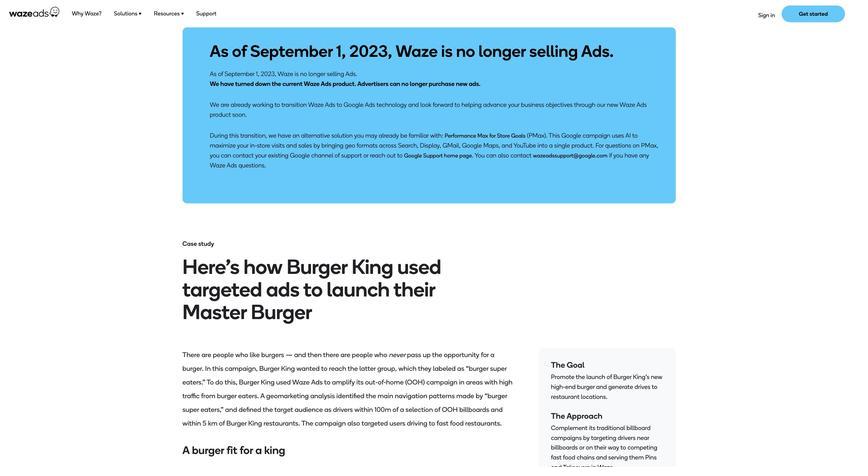 Task type: vqa. For each thing, say whether or not it's contained in the screenshot.
the right Used
yes



Task type: describe. For each thing, give the bounding box(es) containing it.
1 horizontal spatial also
[[498, 152, 510, 159]]

they
[[418, 365, 432, 373]]

a left king
[[256, 444, 262, 457]]

2 who from the left
[[375, 351, 388, 359]]

google up .
[[462, 142, 482, 149]]

fast inside complement its traditional billboard campaigns by targeting drivers near billboards or on their way to competing fast food chains and serving them pins and takeovers in waze.
[[551, 454, 562, 462]]

product. inside the as of september 1, 2023, waze is no longer selling ads. we have turned down the current waze ads product. advertisers can no longer purchase new ads.
[[333, 80, 356, 88]]

new inside we are already working to transition waze ads to google ads technology and look forward to helping advance your business objectives through our new waze ads product soon.
[[607, 101, 619, 109]]

targeting
[[592, 435, 617, 442]]

maps,
[[484, 142, 501, 149]]

2 contact from the left
[[511, 152, 532, 159]]

a inside (pmax). this google campaign uses ai to maximize your in-store visits and sales by bringing geo formats across search, display, gmail, google maps, and youtube into a single product. for questions on pmax, you can contact your existing google channel of support or reach out to
[[550, 142, 553, 149]]

an
[[293, 132, 300, 140]]

can inside the as of september 1, 2023, waze is no longer selling ads. we have turned down the current waze ads product. advertisers can no longer purchase new ads.
[[390, 80, 401, 88]]

sign
[[759, 12, 770, 19]]

alternative
[[301, 132, 330, 140]]

pmax,
[[642, 142, 659, 149]]

as for as of september 1, 2023, waze is no longer selling ads.
[[210, 41, 229, 61]]

have inside the as of september 1, 2023, waze is no longer selling ads. we have turned down the current waze ads product. advertisers can no longer purchase new ads.
[[221, 80, 234, 88]]

new inside the as of september 1, 2023, waze is no longer selling ads. we have turned down the current waze ads product. advertisers can no longer purchase new ads.
[[456, 80, 468, 88]]

display,
[[420, 142, 442, 149]]

reach inside (pmax). this google campaign uses ai to maximize your in-store visits and sales by bringing geo formats across search, display, gmail, google maps, and youtube into a single product. for questions on pmax, you can contact your existing google channel of support or reach out to
[[370, 152, 386, 159]]

eaters."
[[183, 379, 205, 387]]

gmail,
[[443, 142, 461, 149]]

goal
[[567, 361, 585, 370]]

longer for as of september 1, 2023, waze is no longer selling ads. we have turned down the current waze ads product. advertisers can no longer purchase new ads.
[[309, 70, 326, 78]]

search,
[[398, 142, 419, 149]]

traffic
[[183, 392, 200, 400]]

advance
[[484, 101, 507, 109]]

to inside promote the launch of burger king's new high-end burger and generate drives to restaurant locations.
[[652, 384, 658, 391]]

waze ads logo image
[[9, 7, 59, 17]]

solution
[[332, 132, 353, 140]]

1 vertical spatial already
[[379, 132, 399, 140]]

for inside the pass up the opportunity for a burger. in this campaign, burger king wanted to reach the latter group, which they labeled as "burger super eaters." to do this, burger king used waze ads to amplify its out-of-home (ooh) campaign in areas with high traffic from burger eaters. a geomarketing analysis identified the main navigation patterns made by "burger super eaters," and defined the target audience as drivers within 100m of a selection of ooh billboards and within 5 km of burger king restaurants. the campaign also targeted users driving to fast food restaurants.
[[481, 351, 489, 359]]

ads.
[[469, 80, 481, 88]]

business
[[521, 101, 545, 109]]

1 vertical spatial have
[[278, 132, 291, 140]]

end
[[566, 384, 576, 391]]

launch inside promote the launch of burger king's new high-end burger and generate drives to restaurant locations.
[[587, 374, 606, 381]]

of inside (pmax). this google campaign uses ai to maximize your in-store visits and sales by bringing geo formats across search, display, gmail, google maps, and youtube into a single product. for questions on pmax, you can contact your existing google channel of support or reach out to
[[335, 152, 340, 159]]

0 horizontal spatial your
[[237, 142, 249, 149]]

locations.
[[581, 394, 608, 401]]

longer for as of september 1, 2023, waze is no longer selling ads.
[[479, 41, 526, 61]]

to right out
[[398, 152, 403, 159]]

2023, for as of september 1, 2023, waze is no longer selling ads. we have turned down the current waze ads product. advertisers can no longer purchase new ads.
[[261, 70, 277, 78]]

0 vertical spatial this
[[230, 132, 239, 140]]

burger inside the pass up the opportunity for a burger. in this campaign, burger king wanted to reach the latter group, which they labeled as "burger super eaters." to do this, burger king used waze ads to amplify its out-of-home (ooh) campaign in areas with high traffic from burger eaters. a geomarketing analysis identified the main navigation patterns made by "burger super eaters," and defined the target audience as drivers within 100m of a selection of ooh billboards and within 5 km of burger king restaurants. the campaign also targeted users driving to fast food restaurants.
[[217, 392, 237, 400]]

areas
[[466, 379, 483, 387]]

home inside the pass up the opportunity for a burger. in this campaign, burger king wanted to reach the latter group, which they labeled as "burger super eaters." to do this, burger king used waze ads to amplify its out-of-home (ooh) campaign in areas with high traffic from burger eaters. a geomarketing analysis identified the main navigation patterns made by "burger super eaters," and defined the target audience as drivers within 100m of a selection of ooh billboards and within 5 km of burger king restaurants. the campaign also targeted users driving to fast food restaurants.
[[386, 379, 404, 387]]

the inside promote the launch of burger king's new high-end burger and generate drives to restaurant locations.
[[576, 374, 586, 381]]

to left helping at the right top of the page
[[455, 101, 461, 109]]

the for the goal
[[551, 361, 566, 370]]

ads inside if you have any waze ads questions.
[[227, 162, 237, 169]]

you
[[475, 152, 485, 159]]

a inside the pass up the opportunity for a burger. in this campaign, burger king wanted to reach the latter group, which they labeled as "burger super eaters." to do this, burger king used waze ads to amplify its out-of-home (ooh) campaign in areas with high traffic from burger eaters. a geomarketing analysis identified the main navigation patterns made by "burger super eaters," and defined the target audience as drivers within 100m of a selection of ooh billboards and within 5 km of burger king restaurants. the campaign also targeted users driving to fast food restaurants.
[[261, 392, 265, 400]]

analysis
[[311, 392, 335, 400]]

and right —
[[294, 351, 306, 359]]

already inside we are already working to transition waze ads to google ads technology and look forward to helping advance your business objectives through our new waze ads product soon.
[[231, 101, 251, 109]]

burger.
[[183, 365, 204, 373]]

to up the analysis
[[324, 379, 331, 387]]

in inside the pass up the opportunity for a burger. in this campaign, burger king wanted to reach the latter group, which they labeled as "burger super eaters." to do this, burger king used waze ads to amplify its out-of-home (ooh) campaign in areas with high traffic from burger eaters. a geomarketing analysis identified the main navigation patterns made by "burger super eaters," and defined the target audience as drivers within 100m of a selection of ooh billboards and within 5 km of burger king restaurants. the campaign also targeted users driving to fast food restaurants.
[[459, 379, 465, 387]]

of-
[[378, 379, 386, 387]]

are for already
[[221, 101, 229, 109]]

a burger fit for a king
[[183, 444, 286, 457]]

and down with
[[491, 406, 503, 414]]

burgers
[[261, 351, 284, 359]]

be
[[401, 132, 408, 140]]

a up with
[[491, 351, 495, 359]]

existing
[[268, 152, 289, 159]]

product
[[210, 111, 231, 119]]

a up users
[[400, 406, 404, 414]]

2023, for as of september 1, 2023, waze is no longer selling ads.
[[350, 41, 393, 61]]

2 vertical spatial burger
[[192, 444, 224, 457]]

made
[[457, 392, 475, 400]]

0 horizontal spatial within
[[183, 420, 201, 428]]

september for as of september 1, 2023, waze is no longer selling ads.
[[250, 41, 333, 61]]

0 vertical spatial "burger
[[466, 365, 489, 373]]

here's
[[183, 255, 240, 279]]

support inside google support home page . you can also contact wazeadssupport@google.com
[[424, 153, 443, 159]]

near
[[638, 435, 650, 442]]

2 vertical spatial longer
[[410, 80, 428, 88]]

pins
[[646, 454, 657, 462]]

channel
[[312, 152, 333, 159]]

into
[[538, 142, 548, 149]]

with
[[485, 379, 498, 387]]

1, for as of september 1, 2023, waze is no longer selling ads.
[[337, 41, 346, 61]]

2 horizontal spatial can
[[487, 152, 497, 159]]

your inside we are already working to transition waze ads to google ads technology and look forward to helping advance your business objectives through our new waze ads product soon.
[[509, 101, 520, 109]]

google inside we are already working to transition waze ads to google ads technology and look forward to helping advance your business objectives through our new waze ads product soon.
[[344, 101, 364, 109]]

fast inside the pass up the opportunity for a burger. in this campaign, burger king wanted to reach the latter group, which they labeled as "burger super eaters." to do this, burger king used waze ads to amplify its out-of-home (ooh) campaign in areas with high traffic from burger eaters. a geomarketing analysis identified the main navigation patterns made by "burger super eaters," and defined the target audience as drivers within 100m of a selection of ooh billboards and within 5 km of burger king restaurants. the campaign also targeted users driving to fast food restaurants.
[[437, 420, 449, 428]]

september for as of september 1, 2023, waze is no longer selling ads. we have turned down the current waze ads product. advertisers can no longer purchase new ads.
[[225, 70, 255, 78]]

chains
[[577, 454, 595, 462]]

this inside the pass up the opportunity for a burger. in this campaign, burger king wanted to reach the latter group, which they labeled as "burger super eaters." to do this, burger king used waze ads to amplify its out-of-home (ooh) campaign in areas with high traffic from burger eaters. a geomarketing analysis identified the main navigation patterns made by "burger super eaters," and defined the target audience as drivers within 100m of a selection of ooh billboards and within 5 km of burger king restaurants. the campaign also targeted users driving to fast food restaurants.
[[212, 365, 224, 373]]

ai
[[626, 132, 631, 140]]

as for as of september 1, 2023, waze is no longer selling ads. we have turned down the current waze ads product. advertisers can no longer purchase new ads.
[[210, 70, 217, 78]]

to down the as of september 1, 2023, waze is no longer selling ads. we have turned down the current waze ads product. advertisers can no longer purchase new ads.
[[337, 101, 343, 109]]

support link
[[196, 9, 217, 19]]

billboards inside the pass up the opportunity for a burger. in this campaign, burger king wanted to reach the latter group, which they labeled as "burger super eaters." to do this, burger king used waze ads to amplify its out-of-home (ooh) campaign in areas with high traffic from burger eaters. a geomarketing analysis identified the main navigation patterns made by "burger super eaters," and defined the target audience as drivers within 100m of a selection of ooh billboards and within 5 km of burger king restaurants. the campaign also targeted users driving to fast food restaurants.
[[460, 406, 490, 414]]

its inside complement its traditional billboard campaigns by targeting drivers near billboards or on their way to competing fast food chains and serving them pins and takeovers in waze.
[[590, 425, 596, 432]]

them
[[630, 454, 644, 462]]

objectives
[[546, 101, 573, 109]]

google support home page . you can also contact wazeadssupport@google.com
[[405, 152, 608, 159]]

1 who from the left
[[235, 351, 248, 359]]

is for as of september 1, 2023, waze is no longer selling ads. we have turned down the current waze ads product. advertisers can no longer purchase new ads.
[[295, 70, 299, 78]]

advertisers
[[358, 80, 389, 88]]

sign in link
[[759, 12, 776, 20]]

study
[[198, 240, 214, 248]]

new inside promote the launch of burger king's new high-end burger and generate drives to restaurant locations.
[[652, 374, 663, 381]]

complement its traditional billboard campaigns by targeting drivers near billboards or on their way to competing fast food chains and serving them pins and takeovers in waze.
[[551, 425, 658, 468]]

google down sales
[[290, 152, 310, 159]]

by inside complement its traditional billboard campaigns by targeting drivers near billboards or on their way to competing fast food chains and serving them pins and takeovers in waze.
[[584, 435, 590, 442]]

working
[[253, 101, 273, 109]]

0 horizontal spatial for
[[240, 444, 253, 457]]

solutions
[[114, 10, 138, 17]]

resources link
[[154, 9, 184, 19]]

there
[[183, 351, 200, 359]]

main
[[378, 392, 394, 400]]

this,
[[225, 379, 238, 387]]

their inside complement its traditional billboard campaigns by targeting drivers near billboards or on their way to competing fast food chains and serving them pins and takeovers in waze.
[[595, 444, 607, 452]]

the inside the pass up the opportunity for a burger. in this campaign, burger king wanted to reach the latter group, which they labeled as "burger super eaters." to do this, burger king used waze ads to amplify its out-of-home (ooh) campaign in areas with high traffic from burger eaters. a geomarketing analysis identified the main navigation patterns made by "burger super eaters," and defined the target audience as drivers within 100m of a selection of ooh billboards and within 5 km of burger king restaurants. the campaign also targeted users driving to fast food restaurants.
[[302, 420, 314, 428]]

goals
[[512, 133, 526, 139]]

its inside the pass up the opportunity for a burger. in this campaign, burger king wanted to reach the latter group, which they labeled as "burger super eaters." to do this, burger king used waze ads to amplify its out-of-home (ooh) campaign in areas with high traffic from burger eaters. a geomarketing analysis identified the main navigation patterns made by "burger super eaters," and defined the target audience as drivers within 100m of a selection of ooh billboards and within 5 km of burger king restaurants. the campaign also targeted users driving to fast food restaurants.
[[357, 379, 364, 387]]

and left takeovers
[[551, 464, 562, 468]]

waze.
[[598, 464, 615, 468]]

campaigns
[[551, 435, 582, 442]]

technology
[[377, 101, 407, 109]]

google support home page link
[[405, 153, 472, 159]]

in-
[[250, 142, 257, 149]]

down
[[255, 80, 271, 88]]

soon.
[[233, 111, 247, 119]]

patterns
[[429, 392, 455, 400]]

wazeadssupport@google.com link
[[534, 153, 608, 159]]

questions.
[[239, 162, 266, 169]]

resources
[[154, 10, 180, 17]]

why
[[72, 10, 84, 17]]

1 horizontal spatial no
[[402, 80, 409, 88]]

generate
[[609, 384, 634, 391]]

sales
[[299, 142, 312, 149]]

or inside (pmax). this google campaign uses ai to maximize your in-store visits and sales by bringing geo formats across search, display, gmail, google maps, and youtube into a single product. for questions on pmax, you can contact your existing google channel of support or reach out to
[[364, 152, 369, 159]]

helping
[[462, 101, 482, 109]]

ads inside the as of september 1, 2023, waze is no longer selling ads. we have turned down the current waze ads product. advertisers can no longer purchase new ads.
[[321, 80, 332, 88]]

across
[[379, 142, 397, 149]]

ads. for as of september 1, 2023, waze is no longer selling ads. we have turned down the current waze ads product. advertisers can no longer purchase new ads.
[[346, 70, 358, 78]]

youtube
[[514, 142, 537, 149]]

1 vertical spatial "burger
[[485, 392, 508, 400]]

page
[[460, 153, 472, 159]]

store
[[257, 142, 270, 149]]

and inside promote the launch of burger king's new high-end burger and generate drives to restaurant locations.
[[597, 384, 607, 391]]

drivers inside complement its traditional billboard campaigns by targeting drivers near billboards or on their way to competing fast food chains and serving them pins and takeovers in waze.
[[618, 435, 636, 442]]

product. inside (pmax). this google campaign uses ai to maximize your in-store visits and sales by bringing geo formats across search, display, gmail, google maps, and youtube into a single product. for questions on pmax, you can contact your existing google channel of support or reach out to
[[572, 142, 595, 149]]

burger inside promote the launch of burger king's new high-end burger and generate drives to restaurant locations.
[[578, 384, 595, 391]]

are for people
[[202, 351, 211, 359]]

billboards inside complement its traditional billboard campaigns by targeting drivers near billboards or on their way to competing fast food chains and serving them pins and takeovers in waze.
[[551, 444, 578, 452]]

google inside google support home page . you can also contact wazeadssupport@google.com
[[405, 153, 422, 159]]

do
[[216, 379, 223, 387]]

through
[[575, 101, 596, 109]]

in inside complement its traditional billboard campaigns by targeting drivers near billboards or on their way to competing fast food chains and serving them pins and takeovers in waze.
[[592, 464, 597, 468]]

2 horizontal spatial are
[[341, 351, 351, 359]]

opportunity
[[444, 351, 480, 359]]

1 vertical spatial a
[[183, 444, 190, 457]]

to inside here's how burger king used targeted ads to launch their master burger
[[304, 277, 323, 302]]

0 horizontal spatial as
[[325, 406, 332, 414]]

0 vertical spatial super
[[491, 365, 507, 373]]

to right driving
[[429, 420, 436, 428]]

questions
[[606, 142, 632, 149]]

you inside if you have any waze ads questions.
[[614, 152, 624, 159]]



Task type: locate. For each thing, give the bounding box(es) containing it.
1 horizontal spatial already
[[379, 132, 399, 140]]

september
[[250, 41, 333, 61], [225, 70, 255, 78]]

0 vertical spatial its
[[357, 379, 364, 387]]

1 horizontal spatial selling
[[530, 41, 579, 61]]

0 horizontal spatial is
[[295, 70, 299, 78]]

food inside the pass up the opportunity for a burger. in this campaign, burger king wanted to reach the latter group, which they labeled as "burger super eaters." to do this, burger king used waze ads to amplify its out-of-home (ooh) campaign in areas with high traffic from burger eaters. a geomarketing analysis identified the main navigation patterns made by "burger super eaters," and defined the target audience as drivers within 100m of a selection of ooh billboards and within 5 km of burger king restaurants. the campaign also targeted users driving to fast food restaurants.
[[450, 420, 464, 428]]

used inside the pass up the opportunity for a burger. in this campaign, burger king wanted to reach the latter group, which they labeled as "burger super eaters." to do this, burger king used waze ads to amplify its out-of-home (ooh) campaign in areas with high traffic from burger eaters. a geomarketing analysis identified the main navigation patterns made by "burger super eaters," and defined the target audience as drivers within 100m of a selection of ooh billboards and within 5 km of burger king restaurants. the campaign also targeted users driving to fast food restaurants.
[[276, 379, 291, 387]]

billboards down campaigns
[[551, 444, 578, 452]]

waze inside the pass up the opportunity for a burger. in this campaign, burger king wanted to reach the latter group, which they labeled as "burger super eaters." to do this, burger king used waze ads to amplify its out-of-home (ooh) campaign in areas with high traffic from burger eaters. a geomarketing analysis identified the main navigation patterns made by "burger super eaters," and defined the target audience as drivers within 100m of a selection of ooh billboards and within 5 km of burger king restaurants. the campaign also targeted users driving to fast food restaurants.
[[293, 379, 310, 387]]

to
[[275, 101, 280, 109], [337, 101, 343, 109], [455, 101, 461, 109], [633, 132, 638, 140], [398, 152, 403, 159], [304, 277, 323, 302], [321, 365, 328, 373], [324, 379, 331, 387], [652, 384, 658, 391], [429, 420, 436, 428], [621, 444, 627, 452]]

of inside the as of september 1, 2023, waze is no longer selling ads. we have turned down the current waze ads product. advertisers can no longer purchase new ads.
[[218, 70, 223, 78]]

"burger
[[466, 365, 489, 373], [485, 392, 508, 400]]

0 horizontal spatial fast
[[437, 420, 449, 428]]

the down goal
[[576, 374, 586, 381]]

food
[[450, 420, 464, 428], [563, 454, 576, 462]]

1 horizontal spatial or
[[580, 444, 585, 452]]

already up soon.
[[231, 101, 251, 109]]

1 horizontal spatial are
[[221, 101, 229, 109]]

targeted inside the pass up the opportunity for a burger. in this campaign, burger king wanted to reach the latter group, which they labeled as "burger super eaters." to do this, burger king used waze ads to amplify its out-of-home (ooh) campaign in areas with high traffic from burger eaters. a geomarketing analysis identified the main navigation patterns made by "burger super eaters," and defined the target audience as drivers within 100m of a selection of ooh billboards and within 5 km of burger king restaurants. the campaign also targeted users driving to fast food restaurants.
[[362, 420, 388, 428]]

by inside (pmax). this google campaign uses ai to maximize your in-store visits and sales by bringing geo formats across search, display, gmail, google maps, and youtube into a single product. for questions on pmax, you can contact your existing google channel of support or reach out to
[[314, 142, 320, 149]]

campaign inside (pmax). this google campaign uses ai to maximize your in-store visits and sales by bringing geo formats across search, display, gmail, google maps, and youtube into a single product. for questions on pmax, you can contact your existing google channel of support or reach out to
[[583, 132, 611, 140]]

burger
[[287, 255, 348, 279], [251, 300, 312, 325], [259, 365, 280, 373], [614, 374, 632, 381], [239, 379, 259, 387], [227, 420, 247, 428]]

on up the chains
[[586, 444, 593, 452]]

drivers down billboard
[[618, 435, 636, 442]]

september inside the as of september 1, 2023, waze is no longer selling ads. we have turned down the current waze ads product. advertisers can no longer purchase new ads.
[[225, 70, 255, 78]]

1 horizontal spatial your
[[255, 152, 267, 159]]

super up high
[[491, 365, 507, 373]]

campaign up patterns
[[427, 379, 458, 387]]

no up technology
[[402, 80, 409, 88]]

0 horizontal spatial billboards
[[460, 406, 490, 414]]

0 horizontal spatial food
[[450, 420, 464, 428]]

users
[[390, 420, 406, 428]]

and up waze.
[[597, 454, 607, 462]]

home down group,
[[386, 379, 404, 387]]

2 people from the left
[[352, 351, 373, 359]]

have inside if you have any waze ads questions.
[[625, 152, 638, 159]]

1 we from the top
[[210, 80, 219, 88]]

is inside the as of september 1, 2023, waze is no longer selling ads. we have turned down the current waze ads product. advertisers can no longer purchase new ads.
[[295, 70, 299, 78]]

google down the as of september 1, 2023, waze is no longer selling ads. we have turned down the current waze ads product. advertisers can no longer purchase new ads.
[[344, 101, 364, 109]]

billboard
[[627, 425, 651, 432]]

1 horizontal spatial launch
[[587, 374, 606, 381]]

2023, up the advertisers
[[350, 41, 393, 61]]

1 people from the left
[[213, 351, 234, 359]]

0 horizontal spatial are
[[202, 351, 211, 359]]

1 vertical spatial fast
[[551, 454, 562, 462]]

or down formats
[[364, 152, 369, 159]]

drivers inside the pass up the opportunity for a burger. in this campaign, burger king wanted to reach the latter group, which they labeled as "burger super eaters." to do this, burger king used waze ads to amplify its out-of-home (ooh) campaign in areas with high traffic from burger eaters. a geomarketing analysis identified the main navigation patterns made by "burger super eaters," and defined the target audience as drivers within 100m of a selection of ooh billboards and within 5 km of burger king restaurants. the campaign also targeted users driving to fast food restaurants.
[[333, 406, 353, 414]]

of inside promote the launch of burger king's new high-end burger and generate drives to restaurant locations.
[[607, 374, 612, 381]]

target
[[275, 406, 293, 414]]

to right working
[[275, 101, 280, 109]]

1 vertical spatial within
[[183, 420, 201, 428]]

0 vertical spatial september
[[250, 41, 333, 61]]

a
[[261, 392, 265, 400], [183, 444, 190, 457]]

the for the approach
[[551, 412, 566, 421]]

geomarketing
[[267, 392, 309, 400]]

can up technology
[[390, 80, 401, 88]]

get started link
[[783, 5, 846, 22]]

1 horizontal spatial its
[[590, 425, 596, 432]]

this up maximize
[[230, 132, 239, 140]]

restaurants. down the 'target'
[[264, 420, 300, 428]]

0 horizontal spatial you
[[210, 152, 220, 159]]

on inside (pmax). this google campaign uses ai to maximize your in-store visits and sales by bringing geo formats across search, display, gmail, google maps, and youtube into a single product. for questions on pmax, you can contact your existing google channel of support or reach out to
[[633, 142, 640, 149]]

selling for as of september 1, 2023, waze is no longer selling ads.
[[530, 41, 579, 61]]

campaign up for
[[583, 132, 611, 140]]

1 horizontal spatial a
[[261, 392, 265, 400]]

by inside the pass up the opportunity for a burger. in this campaign, burger king wanted to reach the latter group, which they labeled as "burger super eaters." to do this, burger king used waze ads to amplify its out-of-home (ooh) campaign in areas with high traffic from burger eaters. a geomarketing analysis identified the main navigation patterns made by "burger super eaters," and defined the target audience as drivers within 100m of a selection of ooh billboards and within 5 km of burger king restaurants. the campaign also targeted users driving to fast food restaurants.
[[476, 392, 483, 400]]

amplify
[[332, 379, 355, 387]]

0 horizontal spatial drivers
[[333, 406, 353, 414]]

1 vertical spatial home
[[386, 379, 404, 387]]

get
[[800, 10, 809, 17]]

the down the audience
[[302, 420, 314, 428]]

serving
[[609, 454, 628, 462]]

to right ai
[[633, 132, 638, 140]]

1 vertical spatial is
[[295, 70, 299, 78]]

in left areas
[[459, 379, 465, 387]]

contact inside (pmax). this google campaign uses ai to maximize your in-store visits and sales by bringing geo formats across search, display, gmail, google maps, and youtube into a single product. for questions on pmax, you can contact your existing google channel of support or reach out to
[[233, 152, 254, 159]]

1 vertical spatial burger
[[217, 392, 237, 400]]

the left latter
[[348, 365, 358, 373]]

we inside we are already working to transition waze ads to google ads technology and look forward to helping advance your business objectives through our new waze ads product soon.
[[210, 101, 219, 109]]

2 as from the top
[[210, 70, 217, 78]]

0 horizontal spatial by
[[314, 142, 320, 149]]

here's how burger king used targeted ads to launch their master burger
[[183, 255, 442, 325]]

0 horizontal spatial longer
[[309, 70, 326, 78]]

2023, inside the as of september 1, 2023, waze is no longer selling ads. we have turned down the current waze ads product. advertisers can no longer purchase new ads.
[[261, 70, 277, 78]]

max
[[478, 133, 489, 139]]

1 vertical spatial this
[[212, 365, 224, 373]]

also down identified
[[348, 420, 360, 428]]

selling
[[530, 41, 579, 61], [327, 70, 344, 78]]

2 horizontal spatial campaign
[[583, 132, 611, 140]]

new right our
[[607, 101, 619, 109]]

1 horizontal spatial restaurants.
[[466, 420, 502, 428]]

for inside during this transition, we have an alternative solution you may already be familiar with: performance max for store goals
[[490, 133, 496, 139]]

waze inside if you have any waze ads questions.
[[210, 162, 226, 169]]

1 vertical spatial as
[[210, 70, 217, 78]]

2023,
[[350, 41, 393, 61], [261, 70, 277, 78]]

or inside complement its traditional billboard campaigns by targeting drivers near billboards or on their way to competing fast food chains and serving them pins and takeovers in waze.
[[580, 444, 585, 452]]

1 horizontal spatial 2023,
[[350, 41, 393, 61]]

driving
[[407, 420, 428, 428]]

support inside support link
[[196, 10, 217, 17]]

are right there
[[341, 351, 351, 359]]

1 vertical spatial targeted
[[362, 420, 388, 428]]

the up the promote
[[551, 361, 566, 370]]

support
[[341, 152, 362, 159]]

and up locations.
[[597, 384, 607, 391]]

and up google support home page . you can also contact wazeadssupport@google.com
[[502, 142, 513, 149]]

in down the chains
[[592, 464, 597, 468]]

high
[[500, 379, 513, 387]]

we
[[269, 132, 277, 140]]

1 horizontal spatial longer
[[410, 80, 428, 88]]

1 vertical spatial reach
[[329, 365, 347, 373]]

food inside complement its traditional billboard campaigns by targeting drivers near billboards or on their way to competing fast food chains and serving them pins and takeovers in waze.
[[563, 454, 576, 462]]

home down gmail,
[[444, 153, 459, 159]]

for right fit
[[240, 444, 253, 457]]

launch
[[327, 277, 390, 302], [587, 374, 606, 381]]

1 horizontal spatial ads.
[[582, 41, 614, 61]]

and left look
[[409, 101, 419, 109]]

ads. for as of september 1, 2023, waze is no longer selling ads.
[[582, 41, 614, 61]]

0 vertical spatial food
[[450, 420, 464, 428]]

1, for as of september 1, 2023, waze is no longer selling ads. we have turned down the current waze ads product. advertisers can no longer purchase new ads.
[[256, 70, 260, 78]]

1 horizontal spatial have
[[278, 132, 291, 140]]

with:
[[431, 132, 444, 140]]

support
[[196, 10, 217, 17], [424, 153, 443, 159]]

king
[[265, 444, 286, 457]]

the down out-
[[366, 392, 376, 400]]

on inside complement its traditional billboard campaigns by targeting drivers near billboards or on their way to competing fast food chains and serving them pins and takeovers in waze.
[[586, 444, 593, 452]]

campaign down the audience
[[315, 420, 346, 428]]

you left may
[[355, 132, 364, 140]]

1 horizontal spatial you
[[355, 132, 364, 140]]

pass up the opportunity for a burger. in this campaign, burger king wanted to reach the latter group, which they labeled as "burger super eaters." to do this, burger king used waze ads to amplify its out-of-home (ooh) campaign in areas with high traffic from burger eaters. a geomarketing analysis identified the main navigation patterns made by "burger super eaters," and defined the target audience as drivers within 100m of a selection of ooh billboards and within 5 km of burger king restaurants. the campaign also targeted users driving to fast food restaurants.
[[183, 351, 513, 428]]

a right into
[[550, 142, 553, 149]]

no up the "ads."
[[457, 41, 476, 61]]

1, up the as of september 1, 2023, waze is no longer selling ads. we have turned down the current waze ads product. advertisers can no longer purchase new ads.
[[337, 41, 346, 61]]

its down 'approach'
[[590, 425, 596, 432]]

are up product
[[221, 101, 229, 109]]

september up current
[[250, 41, 333, 61]]

get started
[[800, 10, 829, 17]]

the up complement
[[551, 412, 566, 421]]

0 vertical spatial launch
[[327, 277, 390, 302]]

people up campaign,
[[213, 351, 234, 359]]

you down maximize
[[210, 152, 220, 159]]

as down the analysis
[[325, 406, 332, 414]]

1 vertical spatial on
[[586, 444, 593, 452]]

september up the turned
[[225, 70, 255, 78]]

0 vertical spatial used
[[398, 255, 442, 279]]

1, inside the as of september 1, 2023, waze is no longer selling ads. we have turned down the current waze ads product. advertisers can no longer purchase new ads.
[[256, 70, 260, 78]]

your down store
[[255, 152, 267, 159]]

promote the launch of burger king's new high-end burger and generate drives to restaurant locations.
[[551, 374, 663, 401]]

contact up questions.
[[233, 152, 254, 159]]

we
[[210, 80, 219, 88], [210, 101, 219, 109]]

there
[[323, 351, 339, 359]]

km
[[208, 420, 218, 428]]

0 vertical spatial also
[[498, 152, 510, 159]]

burger up locations.
[[578, 384, 595, 391]]

fast down ooh in the right of the page
[[437, 420, 449, 428]]

no up current
[[300, 70, 307, 78]]

drivers
[[333, 406, 353, 414], [618, 435, 636, 442]]

familiar
[[409, 132, 429, 140]]

as inside the as of september 1, 2023, waze is no longer selling ads. we have turned down the current waze ads product. advertisers can no longer purchase new ads.
[[210, 70, 217, 78]]

single
[[555, 142, 571, 149]]

0 vertical spatial or
[[364, 152, 369, 159]]

0 horizontal spatial people
[[213, 351, 234, 359]]

formats
[[357, 142, 378, 149]]

we left the turned
[[210, 80, 219, 88]]

takeovers
[[563, 464, 590, 468]]

1 horizontal spatial super
[[491, 365, 507, 373]]

0 horizontal spatial product.
[[333, 80, 356, 88]]

the right up
[[433, 351, 443, 359]]

1 vertical spatial for
[[481, 351, 489, 359]]

2 horizontal spatial longer
[[479, 41, 526, 61]]

no for as of september 1, 2023, waze is no longer selling ads.
[[457, 41, 476, 61]]

is for as of september 1, 2023, waze is no longer selling ads.
[[442, 41, 453, 61]]

approach
[[567, 412, 603, 421]]

ads. inside the as of september 1, 2023, waze is no longer selling ads. we have turned down the current waze ads product. advertisers can no longer purchase new ads.
[[346, 70, 358, 78]]

who up group,
[[375, 351, 388, 359]]

to right drives
[[652, 384, 658, 391]]

out-
[[365, 379, 378, 387]]

0 vertical spatial new
[[456, 80, 468, 88]]

for right opportunity
[[481, 351, 489, 359]]

and
[[409, 101, 419, 109], [286, 142, 297, 149], [502, 142, 513, 149], [294, 351, 306, 359], [597, 384, 607, 391], [225, 406, 237, 414], [491, 406, 503, 414], [597, 454, 607, 462], [551, 464, 562, 468]]

1 vertical spatial by
[[476, 392, 483, 400]]

how
[[244, 255, 283, 279]]

and inside we are already working to transition waze ads to google ads technology and look forward to helping advance your business objectives through our new waze ads product soon.
[[409, 101, 419, 109]]

you
[[355, 132, 364, 140], [210, 152, 220, 159], [614, 152, 624, 159]]

1 horizontal spatial used
[[398, 255, 442, 279]]

ads
[[321, 80, 332, 88], [325, 101, 336, 109], [365, 101, 375, 109], [637, 101, 647, 109], [227, 162, 237, 169], [311, 379, 323, 387]]

this
[[549, 132, 560, 140]]

new right king's
[[652, 374, 663, 381]]

king inside here's how burger king used targeted ads to launch their master burger
[[352, 255, 394, 279]]

the inside the as of september 1, 2023, waze is no longer selling ads. we have turned down the current waze ads product. advertisers can no longer purchase new ads.
[[272, 80, 281, 88]]

and down 'an'
[[286, 142, 297, 149]]

by left targeting
[[584, 435, 590, 442]]

burger inside promote the launch of burger king's new high-end burger and generate drives to restaurant locations.
[[614, 374, 632, 381]]

no for as of september 1, 2023, waze is no longer selling ads. we have turned down the current waze ads product. advertisers can no longer purchase new ads.
[[300, 70, 307, 78]]

in right sign
[[771, 12, 776, 19]]

are inside we are already working to transition waze ads to google ads technology and look forward to helping advance your business objectives through our new waze ads product soon.
[[221, 101, 229, 109]]

reach inside the pass up the opportunity for a burger. in this campaign, burger king wanted to reach the latter group, which they labeled as "burger super eaters." to do this, burger king used waze ads to amplify its out-of-home (ooh) campaign in areas with high traffic from burger eaters. a geomarketing analysis identified the main navigation patterns made by "burger super eaters," and defined the target audience as drivers within 100m of a selection of ooh billboards and within 5 km of burger king restaurants. the campaign also targeted users driving to fast food restaurants.
[[329, 365, 347, 373]]

0 vertical spatial 1,
[[337, 41, 346, 61]]

are up in
[[202, 351, 211, 359]]

2 horizontal spatial in
[[771, 12, 776, 19]]

the left the 'target'
[[263, 406, 273, 414]]

1 vertical spatial super
[[183, 406, 199, 414]]

who left like
[[235, 351, 248, 359]]

is up purchase
[[442, 41, 453, 61]]

during this transition, we have an alternative solution you may already be familiar with: performance max for store goals
[[210, 132, 526, 140]]

also inside the pass up the opportunity for a burger. in this campaign, burger king wanted to reach the latter group, which they labeled as "burger super eaters." to do this, burger king used waze ads to amplify its out-of-home (ooh) campaign in areas with high traffic from burger eaters. a geomarketing analysis identified the main navigation patterns made by "burger super eaters," and defined the target audience as drivers within 100m of a selection of ooh billboards and within 5 km of burger king restaurants. the campaign also targeted users driving to fast food restaurants.
[[348, 420, 360, 428]]

wazeadssupport@google.com
[[534, 153, 608, 159]]

food down ooh in the right of the page
[[450, 420, 464, 428]]

1 horizontal spatial people
[[352, 351, 373, 359]]

the goal
[[551, 361, 585, 370]]

performance
[[445, 133, 477, 139]]

way
[[608, 444, 620, 452]]

(ooh)
[[406, 379, 425, 387]]

1 vertical spatial 2023,
[[261, 70, 277, 78]]

campaign
[[583, 132, 611, 140], [427, 379, 458, 387], [315, 420, 346, 428]]

0 vertical spatial their
[[394, 277, 436, 302]]

out
[[387, 152, 396, 159]]

restaurants. down made
[[466, 420, 502, 428]]

by down alternative
[[314, 142, 320, 149]]

1 vertical spatial its
[[590, 425, 596, 432]]

1 horizontal spatial campaign
[[427, 379, 458, 387]]

0 horizontal spatial this
[[212, 365, 224, 373]]

selling inside the as of september 1, 2023, waze is no longer selling ads. we have turned down the current waze ads product. advertisers can no longer purchase new ads.
[[327, 70, 344, 78]]

food up takeovers
[[563, 454, 576, 462]]

new
[[456, 80, 468, 88], [607, 101, 619, 109], [652, 374, 663, 381]]

your left 'business'
[[509, 101, 520, 109]]

product.
[[333, 80, 356, 88], [572, 142, 595, 149]]

2 we from the top
[[210, 101, 219, 109]]

0 horizontal spatial campaign
[[315, 420, 346, 428]]

(pmax).
[[527, 132, 548, 140]]

1 vertical spatial campaign
[[427, 379, 458, 387]]

1, up down
[[256, 70, 260, 78]]

group,
[[378, 365, 397, 373]]

visits
[[272, 142, 285, 149]]

super
[[491, 365, 507, 373], [183, 406, 199, 414]]

1 restaurants. from the left
[[264, 420, 300, 428]]

as of september 1, 2023, waze is no longer selling ads.
[[210, 41, 614, 61]]

0 vertical spatial home
[[444, 153, 459, 159]]

targeted inside here's how burger king used targeted ads to launch their master burger
[[183, 277, 262, 302]]

identified
[[337, 392, 365, 400]]

1 horizontal spatial reach
[[370, 152, 386, 159]]

there are people who like burgers — and then there are people who never
[[183, 351, 406, 359]]

2 vertical spatial your
[[255, 152, 267, 159]]

you right if in the right of the page
[[614, 152, 624, 159]]

to right way
[[621, 444, 627, 452]]

as down opportunity
[[458, 365, 465, 373]]

to down there
[[321, 365, 328, 373]]

within down identified
[[355, 406, 373, 414]]

and left defined
[[225, 406, 237, 414]]

are
[[221, 101, 229, 109], [202, 351, 211, 359], [341, 351, 351, 359]]

0 vertical spatial reach
[[370, 152, 386, 159]]

0 vertical spatial ads.
[[582, 41, 614, 61]]

we inside the as of september 1, 2023, waze is no longer selling ads. we have turned down the current waze ads product. advertisers can no longer purchase new ads.
[[210, 80, 219, 88]]

1 horizontal spatial food
[[563, 454, 576, 462]]

0 vertical spatial already
[[231, 101, 251, 109]]

1 contact from the left
[[233, 152, 254, 159]]

ooh
[[442, 406, 458, 414]]

high-
[[551, 384, 566, 391]]

to right ads
[[304, 277, 323, 302]]

labeled
[[433, 365, 456, 373]]

0 vertical spatial fast
[[437, 420, 449, 428]]

0 horizontal spatial support
[[196, 10, 217, 17]]

0 horizontal spatial 2023,
[[261, 70, 277, 78]]

1 vertical spatial ads.
[[346, 70, 358, 78]]

is up current
[[295, 70, 299, 78]]

new left the "ads."
[[456, 80, 468, 88]]

master
[[183, 300, 247, 325]]

we are already working to transition waze ads to google ads technology and look forward to helping advance your business objectives through our new waze ads product soon.
[[210, 101, 647, 119]]

1 vertical spatial in
[[459, 379, 465, 387]]

selling for as of september 1, 2023, waze is no longer selling ads. we have turned down the current waze ads product. advertisers can no longer purchase new ads.
[[327, 70, 344, 78]]

you inside (pmax). this google campaign uses ai to maximize your in-store visits and sales by bringing geo formats across search, display, gmail, google maps, and youtube into a single product. for questions on pmax, you can contact your existing google channel of support or reach out to
[[210, 152, 220, 159]]

2 restaurants. from the left
[[466, 420, 502, 428]]

to inside complement its traditional billboard campaigns by targeting drivers near billboards or on their way to competing fast food chains and serving them pins and takeovers in waze.
[[621, 444, 627, 452]]

turned
[[235, 80, 254, 88]]

0 horizontal spatial its
[[357, 379, 364, 387]]

within left 5 in the bottom left of the page
[[183, 420, 201, 428]]

0 vertical spatial burger
[[578, 384, 595, 391]]

"burger up areas
[[466, 365, 489, 373]]

ads inside the pass up the opportunity for a burger. in this campaign, burger king wanted to reach the latter group, which they labeled as "burger super eaters." to do this, burger king used waze ads to amplify its out-of-home (ooh) campaign in areas with high traffic from burger eaters. a geomarketing analysis identified the main navigation patterns made by "burger super eaters," and defined the target audience as drivers within 100m of a selection of ooh billboards and within 5 km of burger king restaurants. the campaign also targeted users driving to fast food restaurants.
[[311, 379, 323, 387]]

its left out-
[[357, 379, 364, 387]]

1 vertical spatial product.
[[572, 142, 595, 149]]

1 vertical spatial drivers
[[618, 435, 636, 442]]

product. up wazeadssupport@google.com
[[572, 142, 595, 149]]

have
[[221, 80, 234, 88], [278, 132, 291, 140], [625, 152, 638, 159]]

1 vertical spatial september
[[225, 70, 255, 78]]

1 vertical spatial selling
[[327, 70, 344, 78]]

home inside google support home page . you can also contact wazeadssupport@google.com
[[444, 153, 459, 159]]

1 vertical spatial as
[[325, 406, 332, 414]]

0 vertical spatial in
[[771, 12, 776, 19]]

1 as from the top
[[210, 41, 229, 61]]

1 vertical spatial used
[[276, 379, 291, 387]]

we up product
[[210, 101, 219, 109]]

as of september 1, 2023, waze is no longer selling ads. we have turned down the current waze ads product. advertisers can no longer purchase new ads.
[[210, 70, 481, 88]]

any
[[640, 152, 650, 159]]

our
[[597, 101, 606, 109]]

0 vertical spatial on
[[633, 142, 640, 149]]

on up 'any'
[[633, 142, 640, 149]]

competing
[[628, 444, 658, 452]]

billboards
[[460, 406, 490, 414], [551, 444, 578, 452]]

also
[[498, 152, 510, 159], [348, 420, 360, 428]]

0 vertical spatial within
[[355, 406, 373, 414]]

0 vertical spatial a
[[261, 392, 265, 400]]

"burger down with
[[485, 392, 508, 400]]

purchase
[[429, 80, 455, 88]]

0 vertical spatial is
[[442, 41, 453, 61]]

1 horizontal spatial contact
[[511, 152, 532, 159]]

or up the chains
[[580, 444, 585, 452]]

0 horizontal spatial 1,
[[256, 70, 260, 78]]

burger left fit
[[192, 444, 224, 457]]

restaurant
[[551, 394, 580, 401]]

their inside here's how burger king used targeted ads to launch their master burger
[[394, 277, 436, 302]]

google up single
[[562, 132, 582, 140]]

as
[[210, 41, 229, 61], [210, 70, 217, 78]]

king
[[352, 255, 394, 279], [281, 365, 295, 373], [261, 379, 275, 387], [248, 420, 262, 428]]

0 vertical spatial longer
[[479, 41, 526, 61]]

0 horizontal spatial contact
[[233, 152, 254, 159]]

already
[[231, 101, 251, 109], [379, 132, 399, 140]]

up
[[423, 351, 431, 359]]

used inside here's how burger king used targeted ads to launch their master burger
[[398, 255, 442, 279]]

2 vertical spatial have
[[625, 152, 638, 159]]

have left the turned
[[221, 80, 234, 88]]

product. left the advertisers
[[333, 80, 356, 88]]

pass
[[407, 351, 422, 359]]

can inside (pmax). this google campaign uses ai to maximize your in-store visits and sales by bringing geo formats across search, display, gmail, google maps, and youtube into a single product. for questions on pmax, you can contact your existing google channel of support or reach out to
[[221, 152, 231, 159]]

can down maximize
[[221, 152, 231, 159]]

burger down this,
[[217, 392, 237, 400]]

0 vertical spatial as
[[458, 365, 465, 373]]

2 horizontal spatial your
[[509, 101, 520, 109]]

launch inside here's how burger king used targeted ads to launch their master burger
[[327, 277, 390, 302]]

1 horizontal spatial support
[[424, 153, 443, 159]]



